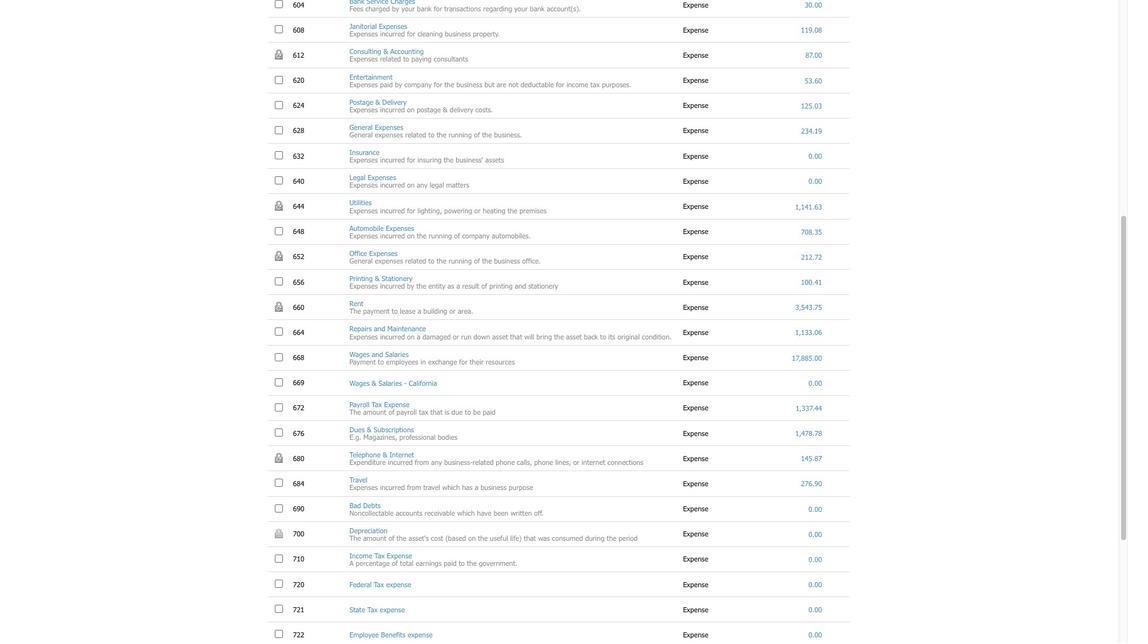 Task type: vqa. For each thing, say whether or not it's contained in the screenshot.


Task type: locate. For each thing, give the bounding box(es) containing it.
general for general
[[350, 131, 373, 139]]

expenses up consulting
[[350, 30, 378, 38]]

payroll
[[397, 408, 417, 416]]

2 phone from the left
[[534, 458, 553, 467]]

company inside automobile expenses expenses incurred on the running of company automobiles.
[[462, 231, 490, 240]]

& right the dues
[[367, 426, 372, 434]]

& left 'internet'
[[383, 451, 388, 459]]

2 horizontal spatial paid
[[483, 408, 496, 416]]

the left entity
[[417, 282, 426, 290]]

asset's
[[409, 534, 429, 542]]

276.90 link
[[801, 480, 822, 488]]

government.
[[479, 559, 518, 567]]

payroll
[[350, 400, 370, 409]]

9 0.00 link from the top
[[809, 631, 822, 639]]

0 vertical spatial which
[[443, 484, 460, 492]]

expense for repairs and maintenance expenses incurred on a damaged or run down asset that will bring the asset back to its original condition.
[[683, 328, 711, 336]]

wages for wages and salaries payment to employees in exchange for their resources
[[350, 350, 370, 358]]

0.00 link for 720
[[809, 581, 822, 589]]

printing
[[350, 274, 373, 282]]

1 vertical spatial paid
[[483, 408, 496, 416]]

incurred up the consulting & accounting link
[[380, 30, 405, 38]]

related inside general expenses general expenses related to the running of the business.
[[405, 131, 426, 139]]

related up the stationery in the left top of the page
[[405, 257, 426, 265]]

fees
[[350, 4, 363, 13]]

salaries inside wages and salaries payment to employees in exchange for their resources
[[385, 350, 409, 358]]

& right printing
[[375, 274, 380, 282]]

expense for wages and salaries payment to employees in exchange for their resources
[[683, 353, 711, 362]]

expense right benefits
[[408, 631, 433, 639]]

0 vertical spatial tax
[[591, 80, 600, 88]]

& right consulting
[[384, 47, 388, 55]]

1 vertical spatial wages
[[350, 379, 370, 387]]

general up printing
[[350, 257, 373, 265]]

for up accounting
[[407, 30, 416, 38]]

any inside "telephone & internet expenditure incurred from any business-related phone calls, phone lines, or internet connections"
[[431, 458, 442, 467]]

on inside legal expenses expenses incurred on any legal matters
[[407, 181, 415, 189]]

1 vertical spatial you cannot delete/archive accounts used by a repeating transaction. image
[[275, 201, 283, 211]]

1 the from the top
[[350, 307, 361, 315]]

and left employees
[[372, 350, 383, 358]]

incurred inside legal expenses expenses incurred on any legal matters
[[380, 181, 405, 189]]

& inside the consulting & accounting expenses related to paying consultants
[[384, 47, 388, 55]]

0 horizontal spatial company
[[405, 80, 432, 88]]

2 0.00 link from the top
[[809, 177, 822, 185]]

by inside the entertainment expenses paid by company for the business but are not deductable for income tax purposes.
[[395, 80, 402, 88]]

incurred up the rent the payment to lease a building or area.
[[380, 282, 405, 290]]

of up office expenses general expenses related to the running of the business office.
[[454, 231, 460, 240]]

running inside general expenses general expenses related to the running of the business.
[[449, 131, 472, 139]]

7 0.00 from the top
[[809, 581, 822, 589]]

wages & salaries - california link
[[350, 379, 437, 387]]

the
[[445, 80, 454, 88], [437, 131, 447, 139], [482, 131, 492, 139], [444, 156, 454, 164], [508, 206, 518, 214], [417, 231, 427, 240], [437, 257, 447, 265], [482, 257, 492, 265], [417, 282, 426, 290], [554, 332, 564, 341], [397, 534, 407, 542], [478, 534, 488, 542], [607, 534, 617, 542], [467, 559, 477, 567]]

accounts
[[396, 509, 423, 517]]

which for travel
[[443, 484, 460, 492]]

2 horizontal spatial that
[[524, 534, 536, 542]]

1 vertical spatial by
[[395, 80, 402, 88]]

the left government.
[[467, 559, 477, 567]]

their
[[470, 358, 484, 366]]

related inside office expenses general expenses related to the running of the business office.
[[405, 257, 426, 265]]

0 vertical spatial paid
[[380, 80, 393, 88]]

& for salaries
[[372, 379, 377, 387]]

0.00 link for 690
[[809, 505, 822, 513]]

0 horizontal spatial asset
[[492, 332, 508, 341]]

3 general from the top
[[350, 257, 373, 265]]

written
[[511, 509, 532, 517]]

related up insurance expenses incurred for insuring the business' assets
[[405, 131, 426, 139]]

1 vertical spatial tax
[[419, 408, 428, 416]]

general
[[350, 123, 373, 131], [350, 131, 373, 139], [350, 257, 373, 265]]

1 vertical spatial and
[[374, 325, 385, 333]]

condition.
[[642, 332, 672, 341]]

expenses inside the consulting & accounting expenses related to paying consultants
[[350, 55, 378, 63]]

6 0.00 from the top
[[809, 555, 822, 564]]

consulting & accounting expenses related to paying consultants
[[350, 47, 468, 63]]

the inside automobile expenses expenses incurred on the running of company automobiles.
[[417, 231, 427, 240]]

which
[[443, 484, 460, 492], [457, 509, 475, 517]]

running inside office expenses general expenses related to the running of the business office.
[[449, 257, 472, 265]]

on up office expenses general expenses related to the running of the business office.
[[407, 231, 415, 240]]

by up the delivery
[[395, 80, 402, 88]]

the up income
[[350, 534, 361, 542]]

from left the travel
[[407, 484, 421, 492]]

of left total
[[392, 559, 398, 567]]

a inside the printing & stationery expenses incurred by the entity as a result of printing and stationery
[[457, 282, 460, 290]]

on down the lease
[[407, 332, 415, 341]]

the inside depreciation the amount of the asset's cost (based on the useful life) that was consumed during the period
[[350, 534, 361, 542]]

1 vertical spatial amount
[[363, 534, 386, 542]]

telephone & internet expenditure incurred from any business-related phone calls, phone lines, or internet connections
[[350, 451, 644, 467]]

amount up income tax expense link
[[363, 534, 386, 542]]

business down transactions
[[445, 30, 471, 38]]

0 vertical spatial that
[[510, 332, 522, 341]]

1 0.00 link from the top
[[809, 152, 822, 160]]

expenses up "office"
[[350, 231, 378, 240]]

lines,
[[556, 458, 571, 467]]

incurred up office expenses link
[[380, 231, 405, 240]]

your right regarding
[[515, 4, 528, 13]]

business.
[[494, 131, 522, 139]]

& up the "payroll tax expense" link
[[372, 379, 377, 387]]

0 vertical spatial company
[[405, 80, 432, 88]]

1 phone from the left
[[496, 458, 515, 467]]

related
[[380, 55, 401, 63], [405, 131, 426, 139], [405, 257, 426, 265], [473, 458, 494, 467]]

1 amount from the top
[[363, 408, 386, 416]]

expense for dues & subscriptions e.g. magazines, professional bodies
[[683, 429, 711, 437]]

0 horizontal spatial your
[[402, 4, 415, 13]]

expenses inside general expenses general expenses related to the running of the business.
[[375, 131, 403, 139]]

related for consulting & accounting
[[380, 55, 401, 63]]

on inside depreciation the amount of the asset's cost (based on the useful life) that was consumed during the period
[[468, 534, 476, 542]]

you cannot delete/archive accounts used by a repeating transaction. image for 612
[[275, 50, 283, 60]]

the for depreciation
[[350, 534, 361, 542]]

to left its
[[600, 332, 606, 341]]

expense for telephone & internet expenditure incurred from any business-related phone calls, phone lines, or internet connections
[[683, 454, 711, 462]]

wages inside wages and salaries payment to employees in exchange for their resources
[[350, 350, 370, 358]]

2 you cannot delete/archive accounts used by a repeating transaction. image from the top
[[275, 453, 283, 463]]

0 vertical spatial running
[[449, 131, 472, 139]]

of up income tax expense link
[[389, 534, 395, 542]]

0 vertical spatial by
[[392, 4, 399, 13]]

wages and salaries payment to employees in exchange for their resources
[[350, 350, 515, 366]]

& inside "telephone & internet expenditure incurred from any business-related phone calls, phone lines, or internet connections"
[[383, 451, 388, 459]]

which left have
[[457, 509, 475, 517]]

tax right state
[[368, 606, 378, 614]]

1 you cannot delete/archive accounts used by a repeating transaction. image from the top
[[275, 251, 283, 261]]

expenses inside office expenses general expenses related to the running of the business office.
[[375, 257, 403, 265]]

purposes.
[[602, 80, 632, 88]]

expense for general expenses general expenses related to the running of the business.
[[683, 126, 711, 135]]

2 the from the top
[[350, 408, 361, 416]]

672
[[293, 404, 307, 412]]

you cannot delete/archive accounts used by a repeating transaction. image
[[275, 50, 283, 60], [275, 201, 283, 211], [275, 302, 283, 312]]

1 horizontal spatial asset
[[566, 332, 582, 341]]

0 vertical spatial you cannot delete/archive accounts used by a repeating transaction. image
[[275, 251, 283, 261]]

1 vertical spatial which
[[457, 509, 475, 517]]

2 vertical spatial running
[[449, 257, 472, 265]]

17,885.00 link
[[792, 354, 822, 362]]

payroll tax expense the amount of payroll tax that is due to be paid
[[350, 400, 496, 416]]

related left calls,
[[473, 458, 494, 467]]

to inside general expenses general expenses related to the running of the business.
[[429, 131, 435, 139]]

incurred up wages and salaries 'link'
[[380, 332, 405, 341]]

business-
[[444, 458, 473, 467]]

1 vertical spatial salaries
[[379, 379, 402, 387]]

1 horizontal spatial tax
[[591, 80, 600, 88]]

0.00 for 632
[[809, 152, 822, 160]]

1 horizontal spatial company
[[462, 231, 490, 240]]

by right charged
[[392, 4, 399, 13]]

0 vertical spatial you cannot delete/archive accounts used by a repeating transaction. image
[[275, 50, 283, 60]]

119.08 link
[[801, 26, 822, 34]]

2 wages from the top
[[350, 379, 370, 387]]

the inside 'income tax expense a percentage of total earnings paid to the government.'
[[467, 559, 477, 567]]

1 0.00 from the top
[[809, 152, 822, 160]]

related inside "telephone & internet expenditure incurred from any business-related phone calls, phone lines, or internet connections"
[[473, 458, 494, 467]]

3 the from the top
[[350, 534, 361, 542]]

to left the lease
[[392, 307, 398, 315]]

0 vertical spatial the
[[350, 307, 361, 315]]

repairs and maintenance link
[[350, 325, 426, 333]]

expenses up rent link
[[350, 282, 378, 290]]

5 0.00 from the top
[[809, 530, 822, 538]]

expenses for general expenses
[[375, 131, 403, 139]]

0 vertical spatial expenses
[[375, 131, 403, 139]]

that for down
[[510, 332, 522, 341]]

a
[[457, 282, 460, 290], [418, 307, 421, 315], [417, 332, 421, 341], [475, 484, 479, 492]]

tax right payroll
[[372, 400, 382, 409]]

1 vertical spatial expense
[[380, 606, 405, 614]]

you cannot delete/archive accounts used by a repeating transaction. image for 652
[[275, 251, 283, 261]]

612
[[293, 51, 307, 59]]

tax inside 'income tax expense a percentage of total earnings paid to the government.'
[[375, 552, 385, 560]]

travel expenses incurred from travel which has a business purpose
[[350, 476, 533, 492]]

to inside the consulting & accounting expenses related to paying consultants
[[403, 55, 409, 63]]

1 wages from the top
[[350, 350, 370, 358]]

depreciation the amount of the asset's cost (based on the useful life) that was consumed during the period
[[350, 526, 638, 542]]

1 vertical spatial the
[[350, 408, 361, 416]]

that inside depreciation the amount of the asset's cost (based on the useful life) that was consumed during the period
[[524, 534, 536, 542]]

expenses up "automobile"
[[350, 206, 378, 214]]

which for receivable
[[457, 509, 475, 517]]

648
[[293, 227, 307, 236]]

expense
[[386, 581, 411, 589], [380, 606, 405, 614], [408, 631, 433, 639]]

to left paying
[[403, 55, 409, 63]]

8 0.00 link from the top
[[809, 606, 822, 614]]

0 vertical spatial amount
[[363, 408, 386, 416]]

1 horizontal spatial paid
[[444, 559, 457, 567]]

for left insuring
[[407, 156, 416, 164]]

or
[[475, 206, 481, 214], [450, 307, 456, 315], [453, 332, 459, 341], [573, 458, 580, 467]]

2 your from the left
[[515, 4, 528, 13]]

2 expenses from the top
[[375, 257, 403, 265]]

you cannot delete/archive accounts used by a repeating transaction. image
[[275, 251, 283, 261], [275, 453, 283, 463]]

deductable
[[521, 80, 554, 88]]

2 amount from the top
[[363, 534, 386, 542]]

incurred inside the printing & stationery expenses incurred by the entity as a result of printing and stationery
[[380, 282, 405, 290]]

2 vertical spatial paid
[[444, 559, 457, 567]]

or left "heating" on the top left of the page
[[475, 206, 481, 214]]

related for general expenses
[[405, 131, 426, 139]]

1 horizontal spatial that
[[510, 332, 522, 341]]

paid
[[380, 80, 393, 88], [483, 408, 496, 416], [444, 559, 457, 567]]

general up 'insurance'
[[350, 131, 373, 139]]

and inside wages and salaries payment to employees in exchange for their resources
[[372, 350, 383, 358]]

2 0.00 from the top
[[809, 177, 822, 185]]

4 0.00 from the top
[[809, 505, 822, 513]]

1,141.63 link
[[796, 202, 822, 211]]

telephone
[[350, 451, 381, 459]]

0 horizontal spatial tax
[[419, 408, 428, 416]]

2 vertical spatial expense
[[408, 631, 433, 639]]

which inside the travel expenses incurred from travel which has a business purpose
[[443, 484, 460, 492]]

None checkbox
[[275, 0, 283, 8], [275, 76, 283, 84], [275, 101, 283, 109], [275, 151, 283, 160], [275, 227, 283, 235], [275, 479, 283, 487], [275, 555, 283, 563], [275, 605, 283, 613], [275, 0, 283, 8], [275, 76, 283, 84], [275, 101, 283, 109], [275, 151, 283, 160], [275, 227, 283, 235], [275, 479, 283, 487], [275, 555, 283, 563], [275, 605, 283, 613]]

asset left back
[[566, 332, 582, 341]]

been
[[494, 509, 509, 517]]

back
[[584, 332, 598, 341]]

2 general from the top
[[350, 131, 373, 139]]

incurred inside automobile expenses expenses incurred on the running of company automobiles.
[[380, 231, 405, 240]]

0.00 link for 640
[[809, 177, 822, 185]]

to up insurance expenses incurred for insuring the business' assets
[[429, 131, 435, 139]]

tax for federal
[[374, 581, 384, 589]]

you cannot delete/archive accounts used by a repeating transaction. image left 652
[[275, 251, 283, 261]]

bodies
[[438, 433, 458, 441]]

expense for federal tax expense
[[386, 581, 411, 589]]

1 vertical spatial expenses
[[375, 257, 403, 265]]

722
[[293, 631, 307, 639]]

the down consultants
[[445, 80, 454, 88]]

or inside the rent the payment to lease a building or area.
[[450, 307, 456, 315]]

656
[[293, 278, 307, 286]]

consulting
[[350, 47, 381, 55]]

expenses up bad debts link
[[350, 484, 378, 492]]

or inside repairs and maintenance expenses incurred on a damaged or run down asset that will bring the asset back to its original condition.
[[453, 332, 459, 341]]

expense for travel expenses incurred from travel which has a business purpose
[[683, 480, 711, 488]]

expenses right "automobile"
[[386, 224, 414, 232]]

1 expenses from the top
[[375, 131, 403, 139]]

& inside the printing & stationery expenses incurred by the entity as a result of printing and stationery
[[375, 274, 380, 282]]

1 vertical spatial that
[[431, 408, 443, 416]]

9 0.00 from the top
[[809, 631, 822, 639]]

maintenance
[[388, 325, 426, 333]]

you cannot delete/archive accounts used by fixed assets. image
[[275, 529, 283, 538]]

& inside the dues & subscriptions e.g. magazines, professional bodies
[[367, 426, 372, 434]]

related for office expenses
[[405, 257, 426, 265]]

related inside the consulting & accounting expenses related to paying consultants
[[380, 55, 401, 63]]

608
[[293, 26, 307, 34]]

for inside insurance expenses incurred for insuring the business' assets
[[407, 156, 416, 164]]

of inside the printing & stationery expenses incurred by the entity as a result of printing and stationery
[[481, 282, 487, 290]]

3 0.00 from the top
[[809, 379, 822, 387]]

run
[[461, 332, 472, 341]]

period
[[619, 534, 638, 542]]

general down postage
[[350, 123, 373, 131]]

the left asset's
[[397, 534, 407, 542]]

by inside 604 fees charged by your bank for transactions regarding your bank account(s).
[[392, 4, 399, 13]]

0 horizontal spatial any
[[417, 181, 428, 189]]

of inside depreciation the amount of the asset's cost (based on the useful life) that was consumed during the period
[[389, 534, 395, 542]]

incurred up debts
[[380, 484, 405, 492]]

of left payroll
[[389, 408, 395, 416]]

to inside 'income tax expense a percentage of total earnings paid to the government.'
[[459, 559, 465, 567]]

expenses right "office"
[[369, 249, 398, 257]]

paid inside payroll tax expense the amount of payroll tax that is due to be paid
[[483, 408, 496, 416]]

repairs and maintenance expenses incurred on a damaged or run down asset that will bring the asset back to its original condition.
[[350, 325, 672, 341]]

or inside utilities expenses incurred for lighting, powering or heating the premises
[[475, 206, 481, 214]]

and
[[515, 282, 526, 290], [374, 325, 385, 333], [372, 350, 383, 358]]

None checkbox
[[275, 25, 283, 33], [275, 126, 283, 134], [275, 177, 283, 185], [275, 278, 283, 286], [275, 328, 283, 336], [275, 353, 283, 361], [275, 378, 283, 387], [275, 404, 283, 412], [275, 429, 283, 437], [275, 504, 283, 513], [275, 580, 283, 588], [275, 630, 283, 638], [275, 25, 283, 33], [275, 126, 283, 134], [275, 177, 283, 185], [275, 278, 283, 286], [275, 328, 283, 336], [275, 353, 283, 361], [275, 378, 283, 387], [275, 404, 283, 412], [275, 429, 283, 437], [275, 504, 283, 513], [275, 580, 283, 588], [275, 630, 283, 638]]

expenses inside repairs and maintenance expenses incurred on a damaged or run down asset that will bring the asset back to its original condition.
[[350, 332, 378, 341]]

phone right calls,
[[534, 458, 553, 467]]

magazines,
[[364, 433, 397, 441]]

of down costs.
[[474, 131, 480, 139]]

paid right earnings
[[444, 559, 457, 567]]

expense up benefits
[[380, 606, 405, 614]]

expense for insurance expenses incurred for insuring the business' assets
[[683, 152, 711, 160]]

for inside wages and salaries payment to employees in exchange for their resources
[[459, 358, 468, 366]]

for inside 604 fees charged by your bank for transactions regarding your bank account(s).
[[434, 4, 442, 13]]

paying
[[412, 55, 432, 63]]

2 vertical spatial you cannot delete/archive accounts used by a repeating transaction. image
[[275, 302, 283, 312]]

related up the entertainment link
[[380, 55, 401, 63]]

& for stationery
[[375, 274, 380, 282]]

2 vertical spatial that
[[524, 534, 536, 542]]

you cannot delete/archive accounts used by a repeating transaction. image left 680
[[275, 453, 283, 463]]

for left lighting,
[[407, 206, 416, 214]]

noncollectable
[[350, 509, 394, 517]]

5 0.00 link from the top
[[809, 530, 822, 538]]

wages and salaries link
[[350, 350, 409, 358]]

the up the dues
[[350, 408, 361, 416]]

& for subscriptions
[[367, 426, 372, 434]]

a right as
[[457, 282, 460, 290]]

tax
[[372, 400, 382, 409], [375, 552, 385, 560], [374, 581, 384, 589], [368, 606, 378, 614]]

rent the payment to lease a building or area.
[[350, 300, 473, 315]]

incurred
[[380, 30, 405, 38], [380, 105, 405, 114], [380, 156, 405, 164], [380, 181, 405, 189], [380, 206, 405, 214], [380, 231, 405, 240], [380, 282, 405, 290], [380, 332, 405, 341], [388, 458, 413, 467], [380, 484, 405, 492]]

1 general from the top
[[350, 123, 373, 131]]

expenses up postage
[[350, 80, 378, 88]]

or left the area.
[[450, 307, 456, 315]]

postage & delivery expenses incurred on postage & delivery costs.
[[350, 98, 493, 114]]

1 vertical spatial from
[[407, 484, 421, 492]]

0 vertical spatial any
[[417, 181, 428, 189]]

asset right the down
[[492, 332, 508, 341]]

that left is
[[431, 408, 443, 416]]

0.00 for 669
[[809, 379, 822, 387]]

on left postage
[[407, 105, 415, 114]]

expense for payroll tax expense the amount of payroll tax that is due to be paid
[[683, 404, 711, 412]]

incurred up legal expenses "link"
[[380, 156, 405, 164]]

on inside automobile expenses expenses incurred on the running of company automobiles.
[[407, 231, 415, 240]]

general inside office expenses general expenses related to the running of the business office.
[[350, 257, 373, 265]]

a inside the rent the payment to lease a building or area.
[[418, 307, 421, 315]]

3 you cannot delete/archive accounts used by a repeating transaction. image from the top
[[275, 302, 283, 312]]

employee benefits expense link
[[350, 631, 433, 639]]

expense for state tax expense
[[380, 606, 405, 614]]

you cannot delete/archive accounts used by a repeating transaction. image left 612 on the left top of the page
[[275, 50, 283, 60]]

to left the be
[[465, 408, 471, 416]]

expenses down the delivery
[[375, 123, 403, 131]]

postage & delivery link
[[350, 98, 407, 106]]

business right has at the bottom left of the page
[[481, 484, 507, 492]]

0 horizontal spatial paid
[[380, 80, 393, 88]]

8 0.00 from the top
[[809, 606, 822, 614]]

0 vertical spatial wages
[[350, 350, 370, 358]]

from right 'internet'
[[415, 458, 429, 467]]

incurred up 'general expenses' link
[[380, 105, 405, 114]]

0 horizontal spatial that
[[431, 408, 443, 416]]

on right (based
[[468, 534, 476, 542]]

matters
[[446, 181, 470, 189]]

for inside janitorial expenses expenses incurred for cleaning business property.
[[407, 30, 416, 38]]

of right result
[[481, 282, 487, 290]]

on inside repairs and maintenance expenses incurred on a damaged or run down asset that will bring the asset back to its original condition.
[[407, 332, 415, 341]]

general for office
[[350, 257, 373, 265]]

expenses up 'insurance'
[[375, 131, 403, 139]]

664
[[293, 328, 307, 336]]

1 horizontal spatial any
[[431, 458, 442, 467]]

and right printing
[[515, 282, 526, 290]]

1 vertical spatial running
[[429, 231, 452, 240]]

or right the 'lines,'
[[573, 458, 580, 467]]

automobile expenses link
[[350, 224, 414, 232]]

0 vertical spatial from
[[415, 458, 429, 467]]

amount inside depreciation the amount of the asset's cost (based on the useful life) that was consumed during the period
[[363, 534, 386, 542]]

0.00 for 640
[[809, 177, 822, 185]]

2 vertical spatial by
[[407, 282, 414, 290]]

expenses inside insurance expenses incurred for insuring the business' assets
[[350, 156, 378, 164]]

0.00 link for 721
[[809, 606, 822, 614]]

salaries
[[385, 350, 409, 358], [379, 379, 402, 387]]

due
[[452, 408, 463, 416]]

668
[[293, 353, 307, 362]]

& for accounting
[[384, 47, 388, 55]]

0.00 for 720
[[809, 581, 822, 589]]

you cannot delete/archive accounts used by a repeating transaction. image for 680
[[275, 453, 283, 463]]

depreciation
[[350, 526, 388, 535]]

1 vertical spatial you cannot delete/archive accounts used by a repeating transaction. image
[[275, 453, 283, 463]]

0 horizontal spatial bank
[[417, 4, 432, 13]]

1 horizontal spatial bank
[[530, 4, 545, 13]]

postage
[[350, 98, 373, 106]]

wages down repairs
[[350, 350, 370, 358]]

to up entity
[[429, 257, 435, 265]]

0 vertical spatial and
[[515, 282, 526, 290]]

incurred right legal
[[380, 181, 405, 189]]

2 bank from the left
[[530, 4, 545, 13]]

0 vertical spatial expense
[[386, 581, 411, 589]]

0 vertical spatial salaries
[[385, 350, 409, 358]]

0 horizontal spatial phone
[[496, 458, 515, 467]]

printing & stationery link
[[350, 274, 413, 282]]

a right has at the bottom left of the page
[[475, 484, 479, 492]]

1 vertical spatial any
[[431, 458, 442, 467]]

business left but
[[457, 80, 483, 88]]

tax for payroll
[[372, 400, 382, 409]]

1 bank from the left
[[417, 4, 432, 13]]

expense for office expenses general expenses related to the running of the business office.
[[683, 253, 711, 261]]

2 asset from the left
[[566, 332, 582, 341]]

a inside repairs and maintenance expenses incurred on a damaged or run down asset that will bring the asset back to its original condition.
[[417, 332, 421, 341]]

paid up the delivery
[[380, 80, 393, 88]]

expenses up the entertainment link
[[350, 55, 378, 63]]

7 0.00 link from the top
[[809, 581, 822, 589]]

and inside repairs and maintenance expenses incurred on a damaged or run down asset that will bring the asset back to its original condition.
[[374, 325, 385, 333]]

running down delivery
[[449, 131, 472, 139]]

1 horizontal spatial phone
[[534, 458, 553, 467]]

postage
[[417, 105, 441, 114]]

salaries for and
[[385, 350, 409, 358]]

delivery
[[450, 105, 474, 114]]

lighting,
[[418, 206, 442, 214]]

1 horizontal spatial your
[[515, 4, 528, 13]]

the inside repairs and maintenance expenses incurred on a damaged or run down asset that will bring the asset back to its original condition.
[[554, 332, 564, 341]]

a
[[350, 559, 354, 567]]

consulting & accounting link
[[350, 47, 424, 55]]

expenses up printing & stationery link
[[375, 257, 403, 265]]

6 0.00 link from the top
[[809, 555, 822, 564]]

expense down total
[[386, 581, 411, 589]]

& for internet
[[383, 451, 388, 459]]

2 you cannot delete/archive accounts used by a repeating transaction. image from the top
[[275, 201, 283, 211]]

4 0.00 link from the top
[[809, 505, 822, 513]]

the inside insurance expenses incurred for insuring the business' assets
[[444, 156, 454, 164]]

for left transactions
[[434, 4, 442, 13]]

legal expenses link
[[350, 173, 396, 182]]

3 0.00 link from the top
[[809, 379, 822, 387]]

cost
[[431, 534, 443, 542]]

expense for rent the payment to lease a building or area.
[[683, 303, 711, 311]]

heating
[[483, 206, 506, 214]]

company down powering
[[462, 231, 490, 240]]

2 vertical spatial and
[[372, 350, 383, 358]]

paid right the be
[[483, 408, 496, 416]]

incurred down the dues & subscriptions e.g. magazines, professional bodies
[[388, 458, 413, 467]]

expenses inside the entertainment expenses paid by company for the business but are not deductable for income tax purposes.
[[350, 80, 378, 88]]

expense for printing & stationery expenses incurred by the entity as a result of printing and stationery
[[683, 278, 711, 286]]

2 vertical spatial the
[[350, 534, 361, 542]]

the inside the rent the payment to lease a building or area.
[[350, 307, 361, 315]]

1,141.63
[[796, 202, 822, 211]]

entertainment
[[350, 73, 393, 81]]

1 you cannot delete/archive accounts used by a repeating transaction. image from the top
[[275, 50, 283, 60]]

0.00 for 721
[[809, 606, 822, 614]]

0.00 link for 669
[[809, 379, 822, 387]]

1 vertical spatial company
[[462, 231, 490, 240]]



Task type: describe. For each thing, give the bounding box(es) containing it.
accounting
[[390, 47, 424, 55]]

salaries for &
[[379, 379, 402, 387]]

payment
[[363, 307, 390, 315]]

incurred inside postage & delivery expenses incurred on postage & delivery costs.
[[380, 105, 405, 114]]

insurance
[[350, 148, 380, 156]]

and inside the printing & stationery expenses incurred by the entity as a result of printing and stationery
[[515, 282, 526, 290]]

expenses right legal
[[368, 173, 396, 182]]

be
[[473, 408, 481, 416]]

income tax expense a percentage of total earnings paid to the government.
[[350, 552, 518, 567]]

you cannot delete/archive accounts used by a repeating transaction. image for 644
[[275, 201, 283, 211]]

expenses inside postage & delivery expenses incurred on postage & delivery costs.
[[350, 105, 378, 114]]

expense for postage & delivery expenses incurred on postage & delivery costs.
[[683, 101, 711, 109]]

by inside the printing & stationery expenses incurred by the entity as a result of printing and stationery
[[407, 282, 414, 290]]

the left useful
[[478, 534, 488, 542]]

bad debts noncollectable accounts receivable which have been written off.
[[350, 501, 544, 517]]

expenses inside utilities expenses incurred for lighting, powering or heating the premises
[[350, 206, 378, 214]]

connections
[[608, 458, 644, 467]]

or inside "telephone & internet expenditure incurred from any business-related phone calls, phone lines, or internet connections"
[[573, 458, 580, 467]]

0.00 link for 722
[[809, 631, 822, 639]]

amount inside payroll tax expense the amount of payroll tax that is due to be paid
[[363, 408, 386, 416]]

from inside the travel expenses incurred from travel which has a business purpose
[[407, 484, 421, 492]]

expenses down charged
[[379, 22, 407, 30]]

640
[[293, 177, 307, 185]]

expenses inside the travel expenses incurred from travel which has a business purpose
[[350, 484, 378, 492]]

0.00 for 690
[[809, 505, 822, 513]]

internet
[[390, 451, 414, 459]]

its
[[609, 332, 616, 341]]

running for business
[[449, 257, 472, 265]]

1,478.78 link
[[796, 429, 822, 438]]

720
[[293, 580, 307, 589]]

income tax expense link
[[350, 552, 412, 560]]

& for delivery
[[376, 98, 380, 106]]

account(s).
[[547, 4, 581, 13]]

expenses inside the printing & stationery expenses incurred by the entity as a result of printing and stationery
[[350, 282, 378, 290]]

printing
[[490, 282, 513, 290]]

expense for utilities expenses incurred for lighting, powering or heating the premises
[[683, 202, 711, 210]]

for left income
[[556, 80, 565, 88]]

automobiles.
[[492, 231, 531, 240]]

are
[[497, 80, 507, 88]]

business inside the travel expenses incurred from travel which has a business purpose
[[481, 484, 507, 492]]

on inside postage & delivery expenses incurred on postage & delivery costs.
[[407, 105, 415, 114]]

property.
[[473, 30, 500, 38]]

125.03
[[801, 102, 822, 110]]

53.60 link
[[805, 76, 822, 84]]

as
[[448, 282, 454, 290]]

income
[[567, 80, 589, 88]]

of inside office expenses general expenses related to the running of the business office.
[[474, 257, 480, 265]]

expense for income tax expense a percentage of total earnings paid to the government.
[[683, 555, 711, 563]]

that for useful
[[524, 534, 536, 542]]

604
[[293, 0, 304, 8]]

running for business.
[[449, 131, 472, 139]]

tax for state
[[368, 606, 378, 614]]

paid inside the entertainment expenses paid by company for the business but are not deductable for income tax purposes.
[[380, 80, 393, 88]]

incurred inside "telephone & internet expenditure incurred from any business-related phone calls, phone lines, or internet connections"
[[388, 458, 413, 467]]

0.00 link for 710
[[809, 555, 822, 564]]

incurred inside the travel expenses incurred from travel which has a business purpose
[[380, 484, 405, 492]]

30.00
[[805, 1, 822, 9]]

the left 'period' at bottom
[[607, 534, 617, 542]]

the inside the printing & stationery expenses incurred by the entity as a result of printing and stationery
[[417, 282, 426, 290]]

0.00 for 700
[[809, 530, 822, 538]]

benefits
[[381, 631, 406, 639]]

0.00 link for 700
[[809, 530, 822, 538]]

expenses up utilities link
[[350, 181, 378, 189]]

expense for depreciation the amount of the asset's cost (based on the useful life) that was consumed during the period
[[683, 530, 711, 538]]

tax inside payroll tax expense the amount of payroll tax that is due to be paid
[[419, 408, 428, 416]]

620
[[293, 76, 307, 84]]

234.19 link
[[802, 127, 822, 135]]

earnings
[[416, 559, 442, 567]]

in
[[421, 358, 426, 366]]

680
[[293, 454, 307, 462]]

federal
[[350, 581, 372, 589]]

of inside payroll tax expense the amount of payroll tax that is due to be paid
[[389, 408, 395, 416]]

to inside office expenses general expenses related to the running of the business office.
[[429, 257, 435, 265]]

expenses inside general expenses general expenses related to the running of the business.
[[375, 123, 403, 131]]

business inside the entertainment expenses paid by company for the business but are not deductable for income tax purposes.
[[457, 80, 483, 88]]

the left business.
[[482, 131, 492, 139]]

721
[[293, 605, 307, 614]]

to inside repairs and maintenance expenses incurred on a damaged or run down asset that will bring the asset back to its original condition.
[[600, 332, 606, 341]]

repairs
[[350, 325, 372, 333]]

1,478.78
[[796, 429, 822, 438]]

by for your
[[392, 4, 399, 13]]

expenses for office expenses
[[375, 257, 403, 265]]

down
[[474, 332, 490, 341]]

the up the printing & stationery expenses incurred by the entity as a result of printing and stationery
[[437, 257, 447, 265]]

1 asset from the left
[[492, 332, 508, 341]]

business inside office expenses general expenses related to the running of the business office.
[[494, 257, 520, 265]]

off.
[[534, 509, 544, 517]]

expense for consulting & accounting expenses related to paying consultants
[[683, 51, 711, 59]]

paid inside 'income tax expense a percentage of total earnings paid to the government.'
[[444, 559, 457, 567]]

utilities expenses incurred for lighting, powering or heating the premises
[[350, 199, 547, 214]]

bad debts link
[[350, 501, 381, 509]]

california
[[409, 379, 437, 387]]

resources
[[486, 358, 515, 366]]

0.00 link for 632
[[809, 152, 822, 160]]

0.00 for 722
[[809, 631, 822, 639]]

and for damaged
[[374, 325, 385, 333]]

employee
[[350, 631, 379, 639]]

incurred inside utilities expenses incurred for lighting, powering or heating the premises
[[380, 206, 405, 214]]

professional
[[399, 433, 436, 441]]

145.87
[[801, 455, 822, 463]]

the inside utilities expenses incurred for lighting, powering or heating the premises
[[508, 206, 518, 214]]

1 your from the left
[[402, 4, 415, 13]]

have
[[477, 509, 492, 517]]

for up postage
[[434, 80, 442, 88]]

was
[[538, 534, 550, 542]]

entertainment expenses paid by company for the business but are not deductable for income tax purposes.
[[350, 73, 632, 88]]

to inside the rent the payment to lease a building or area.
[[392, 307, 398, 315]]

3,543.75
[[796, 303, 822, 312]]

wages for wages & salaries - california
[[350, 379, 370, 387]]

legal
[[430, 181, 444, 189]]

for inside utilities expenses incurred for lighting, powering or heating the premises
[[407, 206, 416, 214]]

office expenses link
[[350, 249, 398, 257]]

of inside 'income tax expense a percentage of total earnings paid to the government.'
[[392, 559, 398, 567]]

to inside wages and salaries payment to employees in exchange for their resources
[[378, 358, 384, 366]]

state tax expense
[[350, 606, 405, 614]]

expense for bad debts noncollectable accounts receivable which have been written off.
[[683, 505, 711, 513]]

not
[[509, 80, 519, 88]]

of inside general expenses general expenses related to the running of the business.
[[474, 131, 480, 139]]

the up printing
[[482, 257, 492, 265]]

transactions
[[445, 4, 481, 13]]

life)
[[510, 534, 522, 542]]

0.00 for 710
[[809, 555, 822, 564]]

the up insurance expenses incurred for insuring the business' assets
[[437, 131, 447, 139]]

incurred inside insurance expenses incurred for insuring the business' assets
[[380, 156, 405, 164]]

expense for legal expenses expenses incurred on any legal matters
[[683, 177, 711, 185]]

by for company
[[395, 80, 402, 88]]

the inside the entertainment expenses paid by company for the business but are not deductable for income tax purposes.
[[445, 80, 454, 88]]

expense for entertainment expenses paid by company for the business but are not deductable for income tax purposes.
[[683, 76, 711, 84]]

expenses inside office expenses general expenses related to the running of the business office.
[[369, 249, 398, 257]]

incurred inside janitorial expenses expenses incurred for cleaning business property.
[[380, 30, 405, 38]]

automobile expenses expenses incurred on the running of company automobiles.
[[350, 224, 531, 240]]

tax for income
[[375, 552, 385, 560]]

company inside the entertainment expenses paid by company for the business but are not deductable for income tax purposes.
[[405, 80, 432, 88]]

145.87 link
[[801, 455, 822, 463]]

any inside legal expenses expenses incurred on any legal matters
[[417, 181, 428, 189]]

expense for janitorial expenses expenses incurred for cleaning business property.
[[683, 26, 711, 34]]

regarding
[[483, 4, 512, 13]]

& left delivery
[[443, 105, 448, 114]]

damaged
[[423, 332, 451, 341]]

and for exchange
[[372, 350, 383, 358]]

charged
[[366, 4, 390, 13]]

receivable
[[425, 509, 455, 517]]

tax inside the entertainment expenses paid by company for the business but are not deductable for income tax purposes.
[[591, 80, 600, 88]]

incurred inside repairs and maintenance expenses incurred on a damaged or run down asset that will bring the asset back to its original condition.
[[380, 332, 405, 341]]

business inside janitorial expenses expenses incurred for cleaning business property.
[[445, 30, 471, 38]]

that inside payroll tax expense the amount of payroll tax that is due to be paid
[[431, 408, 443, 416]]

business'
[[456, 156, 483, 164]]

entertainment link
[[350, 73, 393, 81]]

the for rent
[[350, 307, 361, 315]]

to inside payroll tax expense the amount of payroll tax that is due to be paid
[[465, 408, 471, 416]]

125.03 link
[[801, 102, 822, 110]]

from inside "telephone & internet expenditure incurred from any business-related phone calls, phone lines, or internet connections"
[[415, 458, 429, 467]]

expense for automobile expenses expenses incurred on the running of company automobiles.
[[683, 227, 711, 236]]

exchange
[[428, 358, 457, 366]]

87.00 link
[[806, 51, 822, 59]]

delivery
[[382, 98, 407, 106]]

276.90
[[801, 480, 822, 488]]

entity
[[429, 282, 446, 290]]

office expenses general expenses related to the running of the business office.
[[350, 249, 541, 265]]

604 fees charged by your bank for transactions regarding your bank account(s).
[[293, 0, 581, 13]]

running inside automobile expenses expenses incurred on the running of company automobiles.
[[429, 231, 452, 240]]

660
[[293, 303, 307, 311]]

printing & stationery expenses incurred by the entity as a result of printing and stationery
[[350, 274, 559, 290]]

expense inside 'income tax expense a percentage of total earnings paid to the government.'
[[387, 552, 412, 560]]

17,885.00
[[792, 354, 822, 362]]

of inside automobile expenses expenses incurred on the running of company automobiles.
[[454, 231, 460, 240]]

-
[[404, 379, 407, 387]]

stationery
[[528, 282, 559, 290]]

dues & subscriptions link
[[350, 426, 414, 434]]

subscriptions
[[374, 426, 414, 434]]

expense inside payroll tax expense the amount of payroll tax that is due to be paid
[[384, 400, 410, 409]]

the inside payroll tax expense the amount of payroll tax that is due to be paid
[[350, 408, 361, 416]]

costs.
[[476, 105, 493, 114]]

a inside the travel expenses incurred from travel which has a business purpose
[[475, 484, 479, 492]]

travel link
[[350, 476, 368, 484]]

1,337.44
[[796, 404, 822, 412]]

you cannot delete/archive accounts used by a repeating transaction. image for 660
[[275, 302, 283, 312]]

utilities link
[[350, 199, 372, 207]]

expense for employee benefits expense
[[408, 631, 433, 639]]

dues & subscriptions e.g. magazines, professional bodies
[[350, 426, 458, 441]]



